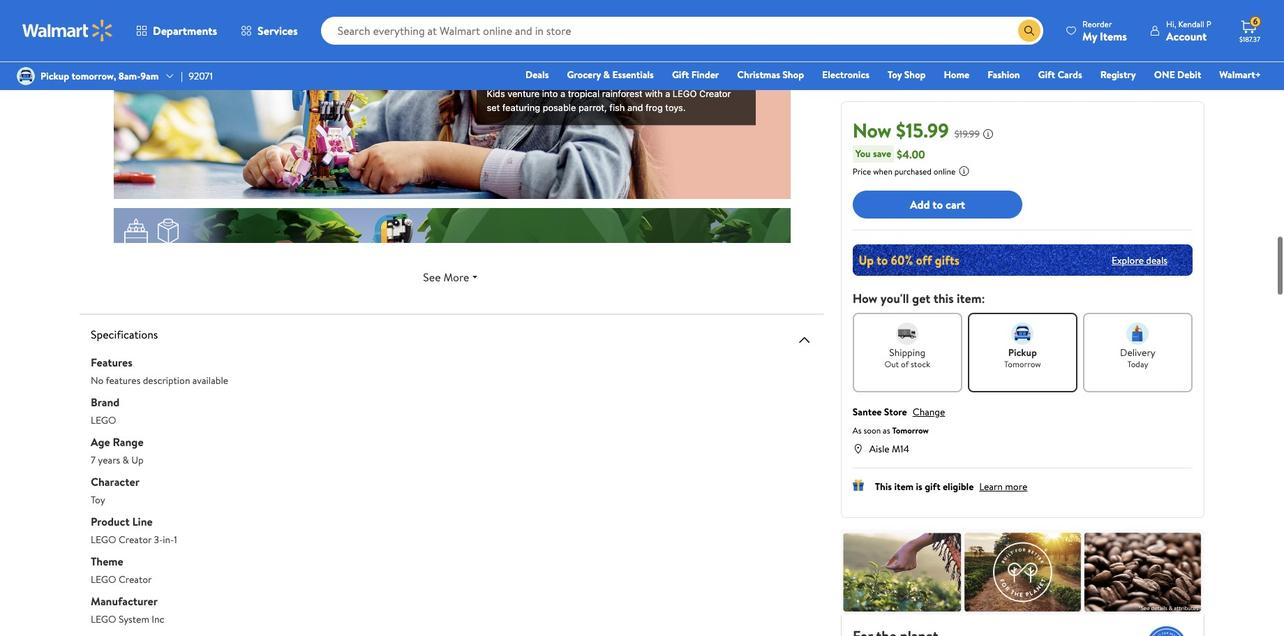 Task type: describe. For each thing, give the bounding box(es) containing it.
my
[[1083, 28, 1098, 44]]

Walmart Site-Wide search field
[[321, 17, 1044, 45]]

line
[[132, 514, 153, 529]]

pickup for pickup tomorrow
[[1009, 346, 1038, 360]]

0 vertical spatial tomorrow
[[1005, 358, 1042, 370]]

more
[[1006, 480, 1028, 494]]

christmas
[[738, 68, 781, 82]]

learn more about strikethrough prices image
[[983, 128, 995, 140]]

save
[[874, 147, 892, 161]]

see
[[423, 269, 441, 285]]

Search search field
[[321, 17, 1044, 45]]

items
[[1101, 28, 1128, 44]]

6
[[1254, 16, 1259, 27]]

you
[[856, 147, 871, 161]]

account
[[1167, 28, 1208, 44]]

add
[[911, 197, 931, 212]]

p
[[1207, 18, 1212, 30]]

home
[[945, 68, 970, 82]]

intent image for shipping image
[[897, 323, 919, 345]]

as
[[853, 425, 862, 436]]

you save $4.00
[[856, 146, 926, 162]]

gift cards
[[1039, 68, 1083, 82]]

cart
[[946, 197, 966, 212]]

pickup tomorrow
[[1005, 346, 1042, 370]]

is
[[917, 480, 923, 494]]

delivery
[[1121, 346, 1156, 360]]

inc
[[152, 612, 165, 626]]

0 vertical spatial &
[[604, 68, 610, 82]]

intent image for delivery image
[[1127, 323, 1150, 345]]

legal information image
[[959, 166, 970, 177]]

& inside features no features description available brand lego age range 7 years & up character toy product line lego creator 3-in-1 theme lego creator manufacturer lego system inc
[[123, 453, 129, 467]]

gift finder link
[[666, 67, 726, 82]]

to
[[933, 197, 944, 212]]

search icon image
[[1025, 25, 1036, 36]]

essentials
[[613, 68, 654, 82]]

3 lego from the top
[[91, 572, 116, 586]]

services
[[258, 23, 298, 38]]

tomorrow inside the santee store change as soon as tomorrow
[[893, 425, 929, 436]]

grocery & essentials link
[[561, 67, 661, 82]]

features
[[106, 373, 141, 387]]

online
[[934, 166, 956, 177]]

electronics link
[[816, 67, 876, 82]]

see more button
[[91, 263, 813, 291]]

purchased
[[895, 166, 932, 177]]

character
[[91, 474, 140, 489]]

7
[[91, 453, 96, 467]]

this
[[934, 290, 954, 307]]

1 creator from the top
[[119, 533, 152, 546]]

aisle m14
[[870, 442, 910, 456]]

item
[[895, 480, 914, 494]]

price when purchased online
[[853, 166, 956, 177]]

walmart+
[[1220, 68, 1262, 82]]

reorder
[[1083, 18, 1113, 30]]

gifting made easy image
[[853, 480, 864, 491]]

gift for gift cards
[[1039, 68, 1056, 82]]

you'll
[[881, 290, 910, 307]]

m14
[[892, 442, 910, 456]]

eligible
[[943, 480, 974, 494]]

|
[[181, 69, 183, 83]]

shop for christmas shop
[[783, 68, 805, 82]]

walmart+ link
[[1214, 67, 1268, 82]]

registry
[[1101, 68, 1137, 82]]

santee store change as soon as tomorrow
[[853, 405, 946, 436]]

deals link
[[520, 67, 556, 82]]

up to sixty percent off deals. shop now. image
[[853, 244, 1194, 276]]

hi, kendall p account
[[1167, 18, 1212, 44]]

now
[[853, 117, 892, 144]]

now $15.99
[[853, 117, 950, 144]]

cards
[[1058, 68, 1083, 82]]

1 lego from the top
[[91, 413, 116, 427]]

departments
[[153, 23, 217, 38]]

one debit link
[[1149, 67, 1208, 82]]

item:
[[957, 290, 986, 307]]

years
[[98, 453, 120, 467]]

6 $187.37
[[1240, 16, 1261, 44]]

intent image for pickup image
[[1012, 323, 1035, 345]]

learn more button
[[980, 480, 1028, 494]]

grocery
[[567, 68, 601, 82]]

christmas shop link
[[731, 67, 811, 82]]

home link
[[938, 67, 976, 82]]

kendall
[[1179, 18, 1205, 30]]

in-
[[163, 533, 174, 546]]

deals
[[526, 68, 549, 82]]

manufacturer
[[91, 593, 158, 609]]

toy inside toy shop link
[[888, 68, 903, 82]]



Task type: vqa. For each thing, say whether or not it's contained in the screenshot.
Costa Farms
no



Task type: locate. For each thing, give the bounding box(es) containing it.
more
[[444, 269, 470, 285]]

fashion
[[988, 68, 1021, 82]]

soon
[[864, 425, 881, 436]]

tomorrow,
[[72, 69, 116, 83]]

today
[[1128, 358, 1149, 370]]

creator up the manufacturer at the left of the page
[[119, 572, 152, 586]]

lego down theme
[[91, 572, 116, 586]]

lego down brand
[[91, 413, 116, 427]]

reorder my items
[[1083, 18, 1128, 44]]

$15.99
[[897, 117, 950, 144]]

shipping
[[890, 346, 926, 360]]

1 horizontal spatial toy
[[888, 68, 903, 82]]

toy right the electronics link
[[888, 68, 903, 82]]

how you'll get this item:
[[853, 290, 986, 307]]

this item is gift eligible learn more
[[876, 480, 1028, 494]]

3-
[[154, 533, 163, 546]]

features no features description available brand lego age range 7 years & up character toy product line lego creator 3-in-1 theme lego creator manufacturer lego system inc
[[91, 354, 228, 626]]

toy
[[888, 68, 903, 82], [91, 493, 105, 507]]

features
[[91, 354, 133, 370]]

1 vertical spatial &
[[123, 453, 129, 467]]

1 shop from the left
[[783, 68, 805, 82]]

1 vertical spatial pickup
[[1009, 346, 1038, 360]]

0 vertical spatial pickup
[[41, 69, 69, 83]]

walmart image
[[22, 20, 113, 42]]

gift finder
[[672, 68, 720, 82]]

lego down the manufacturer at the left of the page
[[91, 612, 116, 626]]

shipping out of stock
[[885, 346, 931, 370]]

of
[[902, 358, 909, 370]]

christmas shop
[[738, 68, 805, 82]]

shop inside toy shop link
[[905, 68, 926, 82]]

gift left finder
[[672, 68, 690, 82]]

gift for gift finder
[[672, 68, 690, 82]]

deals
[[1147, 253, 1168, 267]]

pickup for pickup tomorrow, 8am-9am
[[41, 69, 69, 83]]

brand
[[91, 394, 120, 410]]

one debit
[[1155, 68, 1202, 82]]

1 horizontal spatial &
[[604, 68, 610, 82]]

tomorrow
[[1005, 358, 1042, 370], [893, 425, 929, 436]]

0 horizontal spatial shop
[[783, 68, 805, 82]]

toy up product
[[91, 493, 105, 507]]

fashion link
[[982, 67, 1027, 82]]

0 horizontal spatial gift
[[672, 68, 690, 82]]

services button
[[229, 14, 310, 47]]

& right grocery
[[604, 68, 610, 82]]

gift left cards
[[1039, 68, 1056, 82]]

hi,
[[1167, 18, 1177, 30]]

1 horizontal spatial shop
[[905, 68, 926, 82]]

$19.99
[[955, 127, 981, 141]]

electronics
[[823, 68, 870, 82]]

toy shop
[[888, 68, 926, 82]]

explore
[[1112, 253, 1145, 267]]

this
[[876, 480, 893, 494]]

debit
[[1178, 68, 1202, 82]]

gift
[[672, 68, 690, 82], [1039, 68, 1056, 82]]

gift cards link
[[1033, 67, 1089, 82]]

| 92071
[[181, 69, 213, 83]]

available
[[193, 373, 228, 387]]

no
[[91, 373, 104, 387]]

&
[[604, 68, 610, 82], [123, 453, 129, 467]]

0 vertical spatial creator
[[119, 533, 152, 546]]

tomorrow up m14
[[893, 425, 929, 436]]

pickup left tomorrow, in the left of the page
[[41, 69, 69, 83]]

0 horizontal spatial pickup
[[41, 69, 69, 83]]

0 horizontal spatial &
[[123, 453, 129, 467]]

santee
[[853, 405, 882, 419]]

0 horizontal spatial toy
[[91, 493, 105, 507]]

1 gift from the left
[[672, 68, 690, 82]]

& left the up
[[123, 453, 129, 467]]

registry link
[[1095, 67, 1143, 82]]

as
[[883, 425, 891, 436]]

0 vertical spatial toy
[[888, 68, 903, 82]]

shop for toy shop
[[905, 68, 926, 82]]

age
[[91, 434, 110, 449]]

1 vertical spatial toy
[[91, 493, 105, 507]]

1 vertical spatial tomorrow
[[893, 425, 929, 436]]

2 lego from the top
[[91, 533, 116, 546]]

description
[[143, 373, 190, 387]]

creator down line
[[119, 533, 152, 546]]

 image
[[17, 67, 35, 85]]

92071
[[189, 69, 213, 83]]

pickup tomorrow, 8am-9am
[[41, 69, 159, 83]]

get
[[913, 290, 931, 307]]

product
[[91, 514, 130, 529]]

delivery today
[[1121, 346, 1156, 370]]

shop left "home" link
[[905, 68, 926, 82]]

2 creator from the top
[[119, 572, 152, 586]]

shop inside christmas shop link
[[783, 68, 805, 82]]

8am-
[[119, 69, 141, 83]]

lego down product
[[91, 533, 116, 546]]

tomorrow down the intent image for pickup
[[1005, 358, 1042, 370]]

1 horizontal spatial gift
[[1039, 68, 1056, 82]]

when
[[874, 166, 893, 177]]

toy inside features no features description available brand lego age range 7 years & up character toy product line lego creator 3-in-1 theme lego creator manufacturer lego system inc
[[91, 493, 105, 507]]

theme
[[91, 553, 123, 569]]

shop right christmas
[[783, 68, 805, 82]]

1 vertical spatial creator
[[119, 572, 152, 586]]

2 shop from the left
[[905, 68, 926, 82]]

see more
[[423, 269, 470, 285]]

gift
[[925, 480, 941, 494]]

explore deals link
[[1107, 248, 1174, 273]]

pickup down the intent image for pickup
[[1009, 346, 1038, 360]]

stock
[[911, 358, 931, 370]]

creator
[[119, 533, 152, 546], [119, 572, 152, 586]]

departments button
[[124, 14, 229, 47]]

specifications image
[[797, 331, 813, 348]]

store
[[885, 405, 908, 419]]

toy shop link
[[882, 67, 933, 82]]

add to cart
[[911, 197, 966, 212]]

grocery & essentials
[[567, 68, 654, 82]]

2 gift from the left
[[1039, 68, 1056, 82]]

change
[[913, 405, 946, 419]]

1
[[174, 533, 177, 546]]

specifications
[[91, 326, 158, 342]]

1 horizontal spatial pickup
[[1009, 346, 1038, 360]]

range
[[113, 434, 144, 449]]

0 horizontal spatial tomorrow
[[893, 425, 929, 436]]

pickup inside pickup tomorrow
[[1009, 346, 1038, 360]]

add to cart button
[[853, 191, 1023, 219]]

learn
[[980, 480, 1004, 494]]

1 horizontal spatial tomorrow
[[1005, 358, 1042, 370]]

4 lego from the top
[[91, 612, 116, 626]]

explore deals
[[1112, 253, 1168, 267]]



